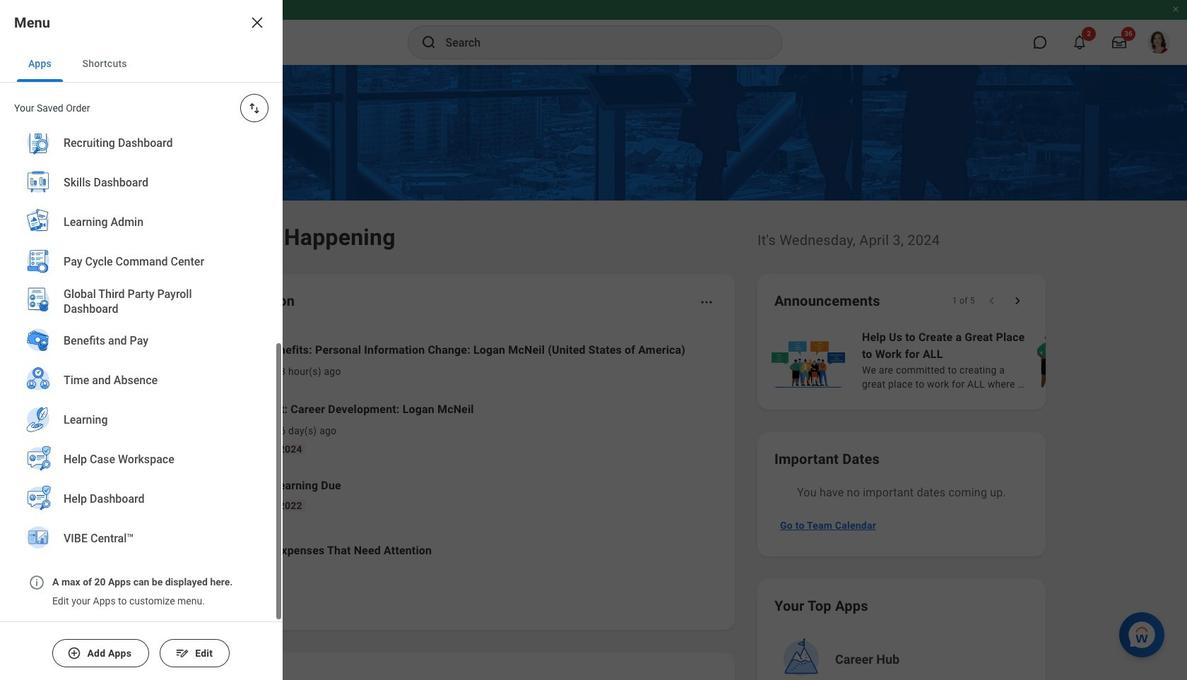 Task type: describe. For each thing, give the bounding box(es) containing it.
notifications large image
[[1073, 35, 1087, 49]]

info image
[[28, 575, 45, 592]]

profile logan mcneil element
[[1139, 27, 1179, 58]]

inbox image
[[164, 592, 178, 606]]

sort image
[[247, 101, 261, 115]]

chevron right small image
[[1011, 294, 1025, 308]]

global navigation dialog
[[0, 0, 283, 681]]



Task type: locate. For each thing, give the bounding box(es) containing it.
status
[[952, 295, 975, 307]]

search image
[[420, 34, 437, 51]]

main content
[[0, 65, 1187, 681]]

chevron left small image
[[985, 294, 999, 308]]

inbox large image
[[1112, 35, 1126, 49]]

banner
[[0, 0, 1187, 65]]

tab list
[[0, 45, 283, 83]]

list
[[0, 0, 283, 570], [769, 328, 1187, 393], [158, 331, 718, 579]]

close environment banner image
[[1172, 5, 1180, 13]]

text edit image
[[175, 647, 189, 661]]

plus circle image
[[67, 647, 81, 661]]

x image
[[249, 14, 266, 31]]



Task type: vqa. For each thing, say whether or not it's contained in the screenshot.
banner
yes



